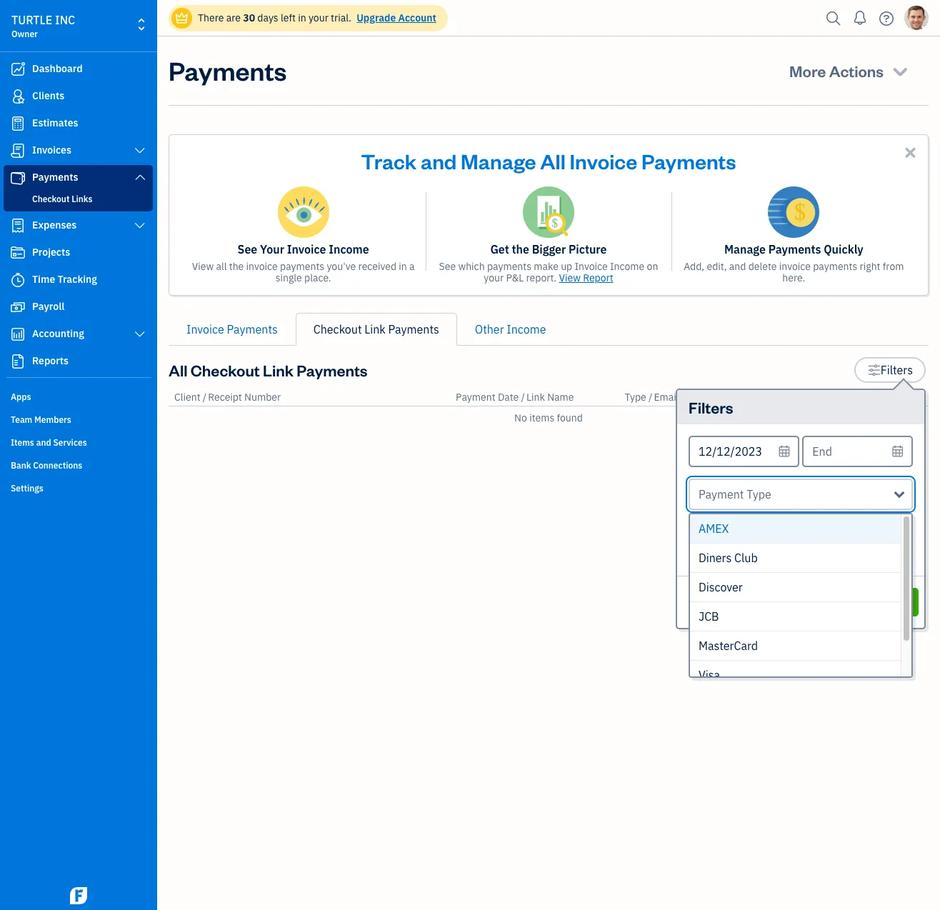 Task type: vqa. For each thing, say whether or not it's contained in the screenshot.
client image
yes



Task type: locate. For each thing, give the bounding box(es) containing it.
filters inside dropdown button
[[881, 363, 914, 377]]

1 vertical spatial payment
[[699, 488, 745, 502]]

0 horizontal spatial and
[[36, 438, 51, 448]]

/ left status
[[890, 391, 893, 404]]

money image
[[9, 300, 26, 315]]

1 horizontal spatial checkout
[[191, 360, 260, 380]]

see left which
[[439, 260, 456, 273]]

payment image
[[9, 171, 26, 185]]

invoice right delete at right
[[780, 260, 811, 273]]

1 vertical spatial type
[[747, 488, 772, 502]]

reports link
[[4, 349, 153, 375]]

2 horizontal spatial checkout
[[314, 322, 362, 337]]

filters
[[881, 363, 914, 377], [689, 397, 734, 417]]

dashboard image
[[9, 62, 26, 76]]

in left a
[[399, 260, 407, 273]]

link up items
[[527, 391, 545, 404]]

payments
[[280, 260, 325, 273], [487, 260, 532, 273], [814, 260, 858, 273]]

1 horizontal spatial in
[[399, 260, 407, 273]]

1 vertical spatial and
[[730, 260, 747, 273]]

payments inside invoice payments link
[[227, 322, 278, 337]]

payroll link
[[4, 295, 153, 320]]

amount / status
[[852, 391, 924, 404]]

from
[[883, 260, 905, 273]]

income left on
[[611, 260, 645, 273]]

the right all
[[229, 260, 244, 273]]

list box
[[691, 515, 912, 691]]

expense image
[[9, 219, 26, 233]]

0 vertical spatial and
[[421, 147, 457, 174]]

clear
[[729, 594, 761, 611]]

main element
[[0, 0, 193, 911]]

client image
[[9, 89, 26, 104]]

payment left date
[[456, 391, 496, 404]]

all up get the bigger picture
[[541, 147, 566, 174]]

End date in MM/DD/YYYY format text field
[[803, 436, 914, 468]]

discover option
[[691, 573, 901, 603]]

see inside see which payments make up invoice income on your p&l report.
[[439, 260, 456, 273]]

chevron large down image down estimates link
[[133, 145, 147, 157]]

1 horizontal spatial invoice
[[780, 260, 811, 273]]

0 vertical spatial see
[[238, 242, 258, 257]]

make
[[534, 260, 559, 273]]

payments inside see which payments make up invoice income on your p&l report.
[[487, 260, 532, 273]]

manage
[[461, 147, 537, 174], [725, 242, 766, 257]]

estimates
[[32, 117, 78, 129]]

1 horizontal spatial payment
[[699, 488, 745, 502]]

2 horizontal spatial and
[[730, 260, 747, 273]]

club
[[735, 551, 758, 565]]

1 horizontal spatial manage
[[725, 242, 766, 257]]

time
[[32, 273, 55, 286]]

checkout inside main element
[[32, 194, 70, 204]]

2 horizontal spatial link
[[527, 391, 545, 404]]

accounting link
[[4, 322, 153, 347]]

1 vertical spatial link
[[263, 360, 294, 380]]

1 vertical spatial in
[[399, 260, 407, 273]]

there
[[198, 11, 224, 24]]

members
[[34, 415, 71, 425]]

0 vertical spatial the
[[512, 242, 530, 257]]

and inside the manage payments quickly add, edit, and delete invoice payments right from here.
[[730, 260, 747, 273]]

payment
[[456, 391, 496, 404], [699, 488, 745, 502]]

2 horizontal spatial payments
[[814, 260, 858, 273]]

add,
[[684, 260, 705, 273]]

payments inside payments link
[[32, 171, 78, 184]]

upgrade
[[357, 11, 396, 24]]

/
[[203, 391, 207, 404], [522, 391, 525, 404], [649, 391, 653, 404], [890, 391, 893, 404]]

the
[[512, 242, 530, 257], [229, 260, 244, 273]]

0 vertical spatial income
[[329, 242, 369, 257]]

estimate image
[[9, 117, 26, 131]]

invoice
[[246, 260, 278, 273], [780, 260, 811, 273]]

2 vertical spatial and
[[36, 438, 51, 448]]

freshbooks image
[[67, 888, 90, 905]]

quickly
[[824, 242, 864, 257]]

amex option
[[691, 515, 901, 544]]

invoice down your
[[246, 260, 278, 273]]

1 invoice from the left
[[246, 260, 278, 273]]

see left your
[[238, 242, 258, 257]]

1 vertical spatial see
[[439, 260, 456, 273]]

bigger
[[532, 242, 566, 257]]

0 vertical spatial payment
[[456, 391, 496, 404]]

payments inside see your invoice income view all the invoice payments you've received in a single place.
[[280, 260, 325, 273]]

checkout link payments link
[[296, 313, 457, 346]]

2 vertical spatial income
[[507, 322, 546, 337]]

1 horizontal spatial all
[[541, 147, 566, 174]]

amex
[[699, 522, 729, 536]]

0 horizontal spatial filters
[[689, 397, 734, 417]]

1 horizontal spatial payments
[[487, 260, 532, 273]]

1 vertical spatial manage
[[725, 242, 766, 257]]

chevron large down image up the checkout links link
[[133, 172, 147, 183]]

1 horizontal spatial your
[[484, 272, 504, 285]]

1 vertical spatial checkout
[[314, 322, 362, 337]]

2 chevron large down image from the top
[[133, 172, 147, 183]]

time tracking
[[32, 273, 97, 286]]

diners
[[699, 551, 732, 565]]

in right left
[[298, 11, 306, 24]]

all up the client
[[169, 360, 188, 380]]

view left all
[[192, 260, 214, 273]]

1 vertical spatial chevron large down image
[[133, 172, 147, 183]]

and right edit,
[[730, 260, 747, 273]]

and for manage
[[421, 147, 457, 174]]

amount button
[[852, 391, 887, 404]]

1 horizontal spatial see
[[439, 260, 456, 273]]

checkout for checkout links
[[32, 194, 70, 204]]

0 vertical spatial type
[[625, 391, 647, 404]]

and
[[421, 147, 457, 174], [730, 260, 747, 273], [36, 438, 51, 448]]

income inside see which payments make up invoice income on your p&l report.
[[611, 260, 645, 273]]

invoice payments link
[[169, 313, 296, 346]]

payments
[[169, 54, 287, 87], [642, 147, 737, 174], [32, 171, 78, 184], [769, 242, 822, 257], [227, 322, 278, 337], [389, 322, 440, 337], [297, 360, 368, 380]]

2 payments from the left
[[487, 260, 532, 273]]

2 / from the left
[[522, 391, 525, 404]]

1 vertical spatial your
[[484, 272, 504, 285]]

projects
[[32, 246, 70, 259]]

0 horizontal spatial checkout
[[32, 194, 70, 204]]

type inside field
[[747, 488, 772, 502]]

and right items
[[36, 438, 51, 448]]

filters up amount / status
[[881, 363, 914, 377]]

income
[[329, 242, 369, 257], [611, 260, 645, 273], [507, 322, 546, 337]]

income inside see your invoice income view all the invoice payments you've received in a single place.
[[329, 242, 369, 257]]

payment for payment type
[[699, 488, 745, 502]]

0 horizontal spatial see
[[238, 242, 258, 257]]

timer image
[[9, 273, 26, 287]]

chevron large down image down the checkout links link
[[133, 220, 147, 232]]

0 horizontal spatial manage
[[461, 147, 537, 174]]

project image
[[9, 246, 26, 260]]

/ right the client
[[203, 391, 207, 404]]

time tracking link
[[4, 267, 153, 293]]

30
[[243, 11, 255, 24]]

apply button
[[807, 588, 919, 617]]

checkout up expenses
[[32, 194, 70, 204]]

filters right email
[[689, 397, 734, 417]]

0 horizontal spatial income
[[329, 242, 369, 257]]

payment up amex at the bottom
[[699, 488, 745, 502]]

settings link
[[4, 478, 153, 499]]

1 horizontal spatial and
[[421, 147, 457, 174]]

single
[[276, 272, 302, 285]]

0 vertical spatial in
[[298, 11, 306, 24]]

1 payments from the left
[[280, 260, 325, 273]]

2 horizontal spatial income
[[611, 260, 645, 273]]

1 horizontal spatial type
[[747, 488, 772, 502]]

2 vertical spatial checkout
[[191, 360, 260, 380]]

0 horizontal spatial the
[[229, 260, 244, 273]]

payments down your
[[280, 260, 325, 273]]

here.
[[783, 272, 806, 285]]

type down start date in mm/dd/yyyy format text box
[[747, 488, 772, 502]]

checkout down place.
[[314, 322, 362, 337]]

your left "p&l"
[[484, 272, 504, 285]]

team members link
[[4, 409, 153, 430]]

payments down get
[[487, 260, 532, 273]]

0 horizontal spatial payments
[[280, 260, 325, 273]]

team members
[[11, 415, 71, 425]]

checkout up the receipt
[[191, 360, 260, 380]]

manage payments quickly image
[[769, 187, 820, 238]]

1 / from the left
[[203, 391, 207, 404]]

0 horizontal spatial invoice
[[246, 260, 278, 273]]

and right track
[[421, 147, 457, 174]]

visa
[[699, 668, 721, 683]]

your
[[260, 242, 284, 257]]

invoice inside the manage payments quickly add, edit, and delete invoice payments right from here.
[[780, 260, 811, 273]]

3 / from the left
[[649, 391, 653, 404]]

/ left email
[[649, 391, 653, 404]]

search image
[[823, 8, 846, 29]]

are
[[226, 11, 241, 24]]

type left email
[[625, 391, 647, 404]]

see inside see your invoice income view all the invoice payments you've received in a single place.
[[238, 242, 258, 257]]

items and services link
[[4, 432, 153, 453]]

go to help image
[[876, 8, 899, 29]]

4 / from the left
[[890, 391, 893, 404]]

0 horizontal spatial view
[[192, 260, 214, 273]]

your left trial.
[[309, 11, 329, 24]]

invoices link
[[4, 138, 153, 164]]

0 vertical spatial your
[[309, 11, 329, 24]]

1 vertical spatial the
[[229, 260, 244, 273]]

payment inside field
[[699, 488, 745, 502]]

items and services
[[11, 438, 87, 448]]

and inside main element
[[36, 438, 51, 448]]

0 vertical spatial link
[[365, 322, 386, 337]]

diners club option
[[691, 544, 901, 573]]

1 horizontal spatial income
[[507, 322, 546, 337]]

report image
[[9, 355, 26, 369]]

projects link
[[4, 240, 153, 266]]

checkout links link
[[6, 191, 150, 208]]

track and manage all invoice payments
[[361, 147, 737, 174]]

see which payments make up invoice income on your p&l report.
[[439, 260, 659, 285]]

discover
[[699, 580, 743, 595]]

0 vertical spatial manage
[[461, 147, 537, 174]]

the right get
[[512, 242, 530, 257]]

left
[[281, 11, 296, 24]]

0 horizontal spatial payment
[[456, 391, 496, 404]]

payments inside the manage payments quickly add, edit, and delete invoice payments right from here.
[[814, 260, 858, 273]]

get
[[491, 242, 510, 257]]

link up number
[[263, 360, 294, 380]]

jcb option
[[691, 603, 901, 632]]

chevron large down image
[[133, 329, 147, 340]]

payments inside the manage payments quickly add, edit, and delete invoice payments right from here.
[[769, 242, 822, 257]]

income up you've
[[329, 242, 369, 257]]

payments down quickly
[[814, 260, 858, 273]]

turtle
[[11, 13, 52, 27]]

2 invoice from the left
[[780, 260, 811, 273]]

link down received
[[365, 322, 386, 337]]

invoice for your
[[246, 260, 278, 273]]

invoice inside see your invoice income view all the invoice payments you've received in a single place.
[[246, 260, 278, 273]]

all
[[541, 147, 566, 174], [169, 360, 188, 380]]

which
[[459, 260, 485, 273]]

view right make
[[559, 272, 581, 285]]

1 chevron large down image from the top
[[133, 145, 147, 157]]

3 payments from the left
[[814, 260, 858, 273]]

chevron large down image
[[133, 145, 147, 157], [133, 172, 147, 183], [133, 220, 147, 232]]

0 horizontal spatial type
[[625, 391, 647, 404]]

1 horizontal spatial filters
[[881, 363, 914, 377]]

manage inside the manage payments quickly add, edit, and delete invoice payments right from here.
[[725, 242, 766, 257]]

and for services
[[36, 438, 51, 448]]

payment type
[[699, 488, 772, 502]]

income right other
[[507, 322, 546, 337]]

bank
[[11, 460, 31, 471]]

checkout
[[32, 194, 70, 204], [314, 322, 362, 337], [191, 360, 260, 380]]

type
[[625, 391, 647, 404], [747, 488, 772, 502]]

list box containing amex
[[691, 515, 912, 691]]

2 vertical spatial chevron large down image
[[133, 220, 147, 232]]

0 vertical spatial filters
[[881, 363, 914, 377]]

1 vertical spatial income
[[611, 260, 645, 273]]

0 vertical spatial checkout
[[32, 194, 70, 204]]

3 chevron large down image from the top
[[133, 220, 147, 232]]

in inside see your invoice income view all the invoice payments you've received in a single place.
[[399, 260, 407, 273]]

accounting
[[32, 327, 84, 340]]

payments for income
[[280, 260, 325, 273]]

1 vertical spatial all
[[169, 360, 188, 380]]

see for your
[[238, 242, 258, 257]]

/ right date
[[522, 391, 525, 404]]

other income link
[[457, 313, 564, 346]]

0 vertical spatial chevron large down image
[[133, 145, 147, 157]]

filters button
[[855, 357, 926, 383]]



Task type: describe. For each thing, give the bounding box(es) containing it.
checkout for checkout link payments
[[314, 322, 362, 337]]

the inside see your invoice income view all the invoice payments you've received in a single place.
[[229, 260, 244, 273]]

number
[[245, 391, 281, 404]]

0 horizontal spatial all
[[169, 360, 188, 380]]

receipt
[[208, 391, 242, 404]]

more
[[790, 61, 827, 81]]

more actions
[[790, 61, 884, 81]]

notifications image
[[849, 4, 872, 32]]

delete
[[749, 260, 777, 273]]

on
[[647, 260, 659, 273]]

bank connections
[[11, 460, 82, 471]]

chart image
[[9, 327, 26, 342]]

mastercard option
[[691, 632, 901, 661]]

all checkout link payments
[[169, 360, 368, 380]]

more actions button
[[777, 54, 924, 88]]

turtle inc owner
[[11, 13, 75, 39]]

apps
[[11, 392, 31, 402]]

0 horizontal spatial your
[[309, 11, 329, 24]]

settings
[[11, 483, 43, 494]]

clear button
[[689, 588, 801, 617]]

Start date in MM/DD/YYYY format text field
[[689, 436, 800, 468]]

received
[[359, 260, 397, 273]]

invoice inside see your invoice income view all the invoice payments you've received in a single place.
[[287, 242, 326, 257]]

1 horizontal spatial link
[[365, 322, 386, 337]]

chevron large down image for invoices
[[133, 145, 147, 157]]

date
[[498, 391, 519, 404]]

connections
[[33, 460, 82, 471]]

edit,
[[707, 260, 727, 273]]

bank connections link
[[4, 455, 153, 476]]

apps link
[[4, 386, 153, 407]]

track
[[361, 147, 417, 174]]

upgrade account link
[[354, 11, 437, 24]]

payments inside the checkout link payments link
[[389, 322, 440, 337]]

items
[[11, 438, 34, 448]]

see for which
[[439, 260, 456, 273]]

close image
[[903, 144, 919, 161]]

no items found
[[515, 412, 583, 425]]

payments for add,
[[814, 260, 858, 273]]

invoice image
[[9, 144, 26, 158]]

chevron large down image for expenses
[[133, 220, 147, 232]]

client / receipt number
[[174, 391, 281, 404]]

report.
[[527, 272, 557, 285]]

place.
[[305, 272, 331, 285]]

reports
[[32, 355, 69, 367]]

estimates link
[[4, 111, 153, 137]]

email
[[654, 391, 680, 404]]

other
[[475, 322, 504, 337]]

1 horizontal spatial view
[[559, 272, 581, 285]]

clients
[[32, 89, 65, 102]]

/ for client
[[203, 391, 207, 404]]

other income
[[475, 322, 546, 337]]

0 horizontal spatial in
[[298, 11, 306, 24]]

get the bigger picture image
[[523, 187, 575, 238]]

view report
[[559, 272, 614, 285]]

/ for type
[[649, 391, 653, 404]]

actions
[[830, 61, 884, 81]]

you've
[[327, 260, 356, 273]]

payment date / link name
[[456, 391, 574, 404]]

view inside see your invoice income view all the invoice payments you've received in a single place.
[[192, 260, 214, 273]]

no
[[515, 412, 527, 425]]

amount
[[852, 391, 887, 404]]

p&l
[[506, 272, 524, 285]]

settings image
[[868, 362, 881, 379]]

expenses
[[32, 219, 77, 232]]

/ for amount
[[890, 391, 893, 404]]

1 vertical spatial filters
[[689, 397, 734, 417]]

client
[[174, 391, 201, 404]]

clients link
[[4, 84, 153, 109]]

Payment Type field
[[689, 479, 914, 510]]

crown image
[[174, 10, 189, 25]]

mastercard
[[699, 639, 759, 653]]

2 vertical spatial link
[[527, 391, 545, 404]]

your inside see which payments make up invoice income on your p&l report.
[[484, 272, 504, 285]]

see your invoice income image
[[278, 187, 329, 238]]

team
[[11, 415, 32, 425]]

invoice for payments
[[780, 260, 811, 273]]

services
[[53, 438, 87, 448]]

report
[[583, 272, 614, 285]]

all
[[216, 260, 227, 273]]

right
[[860, 260, 881, 273]]

apply
[[846, 594, 881, 611]]

payment for payment date / link name
[[456, 391, 496, 404]]

trial.
[[331, 11, 352, 24]]

payroll
[[32, 300, 65, 313]]

a
[[410, 260, 415, 273]]

payments link
[[4, 165, 153, 191]]

picture
[[569, 242, 607, 257]]

items
[[530, 412, 555, 425]]

0 horizontal spatial link
[[263, 360, 294, 380]]

owner
[[11, 29, 38, 39]]

0 vertical spatial all
[[541, 147, 566, 174]]

checkout links
[[32, 194, 93, 204]]

jcb
[[699, 610, 720, 624]]

status
[[895, 391, 924, 404]]

invoice inside see which payments make up invoice income on your p&l report.
[[575, 260, 608, 273]]

days
[[258, 11, 279, 24]]

name
[[548, 391, 574, 404]]

links
[[72, 194, 93, 204]]

found
[[557, 412, 583, 425]]

type / email
[[625, 391, 680, 404]]

chevron large down image for payments
[[133, 172, 147, 183]]

inc
[[55, 13, 75, 27]]

payment date button
[[456, 391, 519, 404]]

visa option
[[691, 661, 901, 691]]

dashboard link
[[4, 56, 153, 82]]

up
[[561, 260, 573, 273]]

get the bigger picture
[[491, 242, 607, 257]]

chevrondown image
[[891, 61, 911, 81]]

1 horizontal spatial the
[[512, 242, 530, 257]]

invoices
[[32, 144, 71, 157]]



